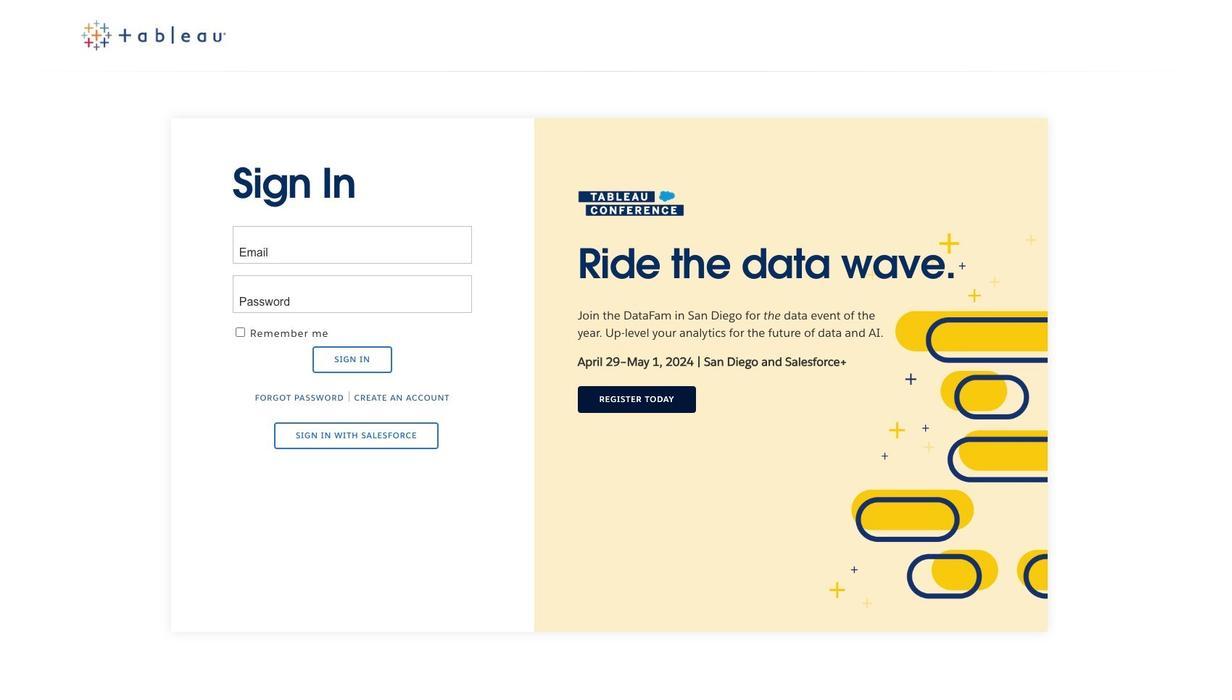Task type: describe. For each thing, give the bounding box(es) containing it.
Password password field
[[233, 276, 472, 313]]

tableau software image
[[81, 20, 226, 50]]

tableau conference image
[[578, 190, 684, 217]]



Task type: locate. For each thing, give the bounding box(es) containing it.
Email email field
[[233, 226, 472, 264]]

None checkbox
[[236, 328, 245, 337]]



